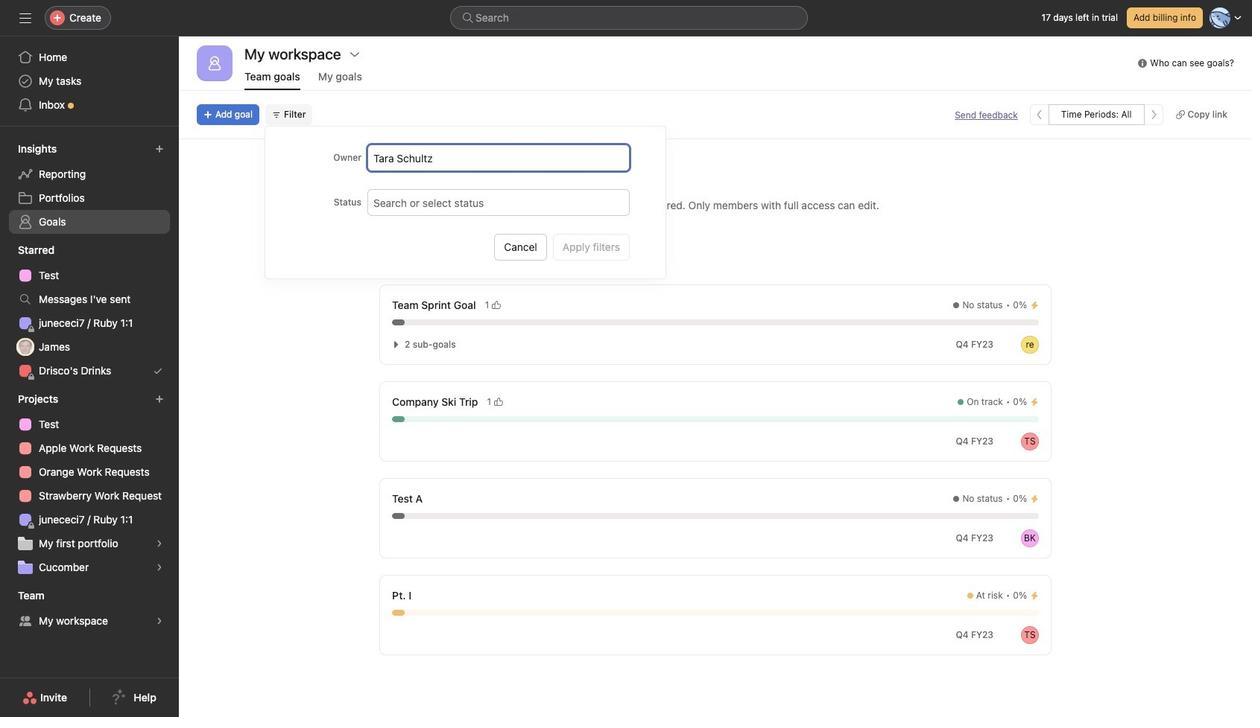 Task type: vqa. For each thing, say whether or not it's contained in the screenshot.
On inside button
no



Task type: locate. For each thing, give the bounding box(es) containing it.
projects element
[[0, 386, 179, 583]]

toggle owner popover image
[[1021, 530, 1039, 548], [1021, 627, 1039, 645]]

new insights image
[[155, 145, 164, 154]]

Search or select status text field
[[373, 194, 622, 212]]

list box
[[450, 6, 808, 30]]

new project or portfolio image
[[155, 395, 164, 404]]

1 vertical spatial toggle owner popover image
[[1021, 433, 1039, 451]]

0 vertical spatial toggle owner popover image
[[1021, 530, 1039, 548]]

Search or select goal owner text field
[[373, 149, 622, 167]]

teams element
[[0, 583, 179, 637]]

toggle owner popover image
[[1021, 336, 1039, 354], [1021, 433, 1039, 451]]

1 toggle owner popover image from the top
[[1021, 530, 1039, 548]]

Mission title text field
[[371, 151, 446, 186]]

show options image
[[349, 48, 361, 60]]

1 like. click to like this task image
[[492, 301, 501, 310]]

1 vertical spatial toggle owner popover image
[[1021, 627, 1039, 645]]

0 vertical spatial toggle owner popover image
[[1021, 336, 1039, 354]]

see details, my workspace image
[[155, 617, 164, 626]]



Task type: describe. For each thing, give the bounding box(es) containing it.
1 like. click to like this task image
[[494, 398, 503, 407]]

1 toggle owner popover image from the top
[[1021, 336, 1039, 354]]

see details, my first portfolio image
[[155, 540, 164, 549]]

copy link image
[[1176, 110, 1185, 119]]

2 toggle owner popover image from the top
[[1021, 627, 1039, 645]]

starred element
[[0, 237, 179, 386]]

2 toggle owner popover image from the top
[[1021, 433, 1039, 451]]

global element
[[0, 37, 179, 126]]

insights element
[[0, 136, 179, 237]]

hide sidebar image
[[19, 12, 31, 24]]

see details, cucomber image
[[155, 564, 164, 572]]



